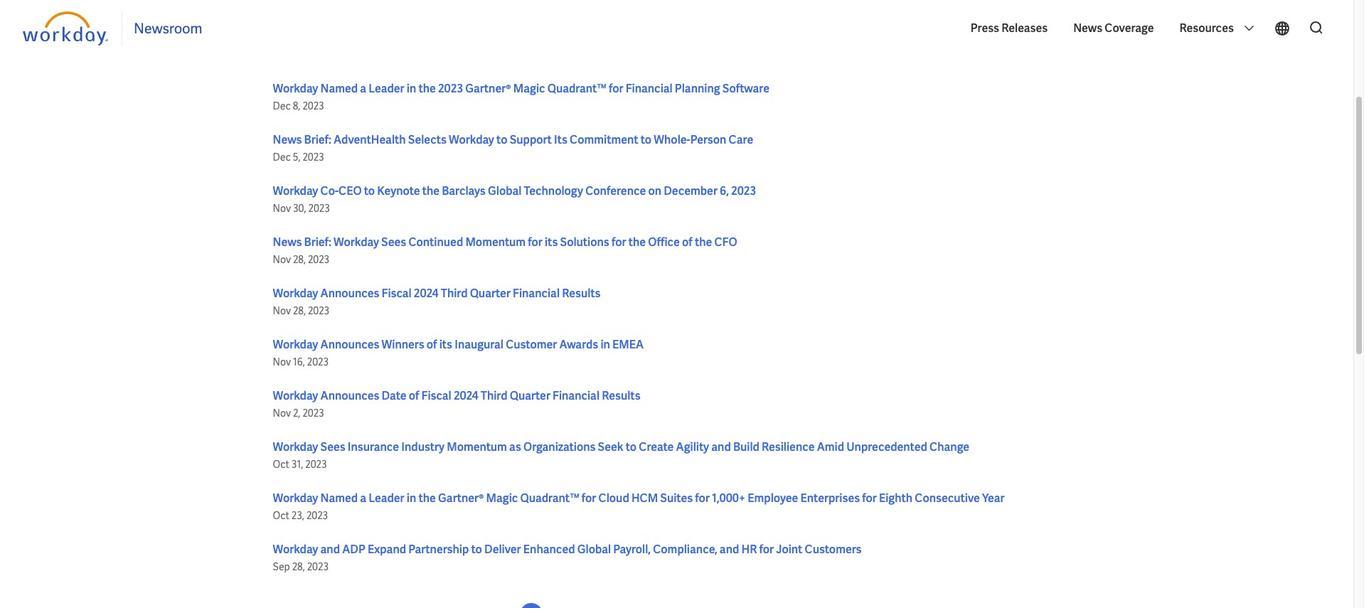 Task type: describe. For each thing, give the bounding box(es) containing it.
workday co-ceo to keynote the barclays global technology conference on december 6, 2023 link
[[273, 184, 756, 198]]

nov inside news brief: workday sees continued momentum for its solutions for the office of the cfo nov 28, 2023
[[273, 253, 291, 266]]

workday announces date of fiscal 2024 third quarter financial results link
[[273, 388, 641, 403]]

ceo
[[339, 184, 362, 198]]

employee
[[748, 491, 799, 506]]

for right suites
[[695, 491, 710, 506]]

agility
[[676, 440, 709, 455]]

adp
[[342, 542, 366, 557]]

quadrant™ inside the workday named a leader in the 2023 gartner® magic quadrant™ for financial planning software dec 8, 2023
[[548, 81, 607, 96]]

2,
[[293, 407, 301, 420]]

for left cloud
[[582, 491, 596, 506]]

eighth
[[879, 491, 913, 506]]

and for organizations
[[712, 440, 731, 455]]

press releases
[[971, 21, 1048, 36]]

awards
[[560, 337, 599, 352]]

winners
[[382, 337, 425, 352]]

continued
[[409, 235, 463, 250]]

magic inside workday named a leader in the gartner® magic quadrant™ for cloud hcm suites for 1,000+ employee enterprises for eighth consecutive year oct 23, 2023
[[486, 491, 518, 506]]

workday for workday and adp expand partnership to deliver enhanced global payroll, compliance, and hr for joint customers
[[273, 542, 318, 557]]

announces for date
[[321, 388, 380, 403]]

barclays
[[442, 184, 486, 198]]

sep
[[273, 561, 290, 573]]

its inside workday announces winners of its inaugural customer awards in emea nov 16, 2023
[[439, 337, 453, 352]]

the for gartner®
[[419, 81, 436, 96]]

cloud
[[599, 491, 629, 506]]

unprecedented
[[847, 440, 928, 455]]

third inside workday announces date of fiscal 2024 third quarter financial results nov 2, 2023
[[481, 388, 508, 403]]

financial inside the workday named a leader in the 2023 gartner® magic quadrant™ for financial planning software dec 8, 2023
[[626, 81, 673, 96]]

whole-
[[654, 132, 691, 147]]

announces for winners
[[321, 337, 380, 352]]

magic inside the workday named a leader in the 2023 gartner® magic quadrant™ for financial planning software dec 8, 2023
[[513, 81, 545, 96]]

5,
[[293, 151, 301, 164]]

oct inside the workday sees insurance industry momentum as organizations seek to create agility and build resilience amid unprecedented change oct 31, 2023
[[273, 458, 289, 471]]

financial inside workday announces fiscal 2024 third quarter financial results nov 28, 2023
[[513, 286, 560, 301]]

as
[[509, 440, 521, 455]]

workday sees insurance industry momentum as organizations seek to create agility and build resilience amid unprecedented change oct 31, 2023
[[273, 440, 970, 471]]

workday named a leader in the 2023 gartner® magic quadrant™ for financial planning software dec 8, 2023
[[273, 81, 770, 112]]

joint
[[776, 542, 803, 557]]

28, inside workday announces fiscal 2024 third quarter financial results nov 28, 2023
[[293, 304, 306, 317]]

leader for 2023
[[369, 81, 405, 96]]

its
[[554, 132, 568, 147]]

to left the support
[[497, 132, 508, 147]]

software
[[723, 81, 770, 96]]

oct inside workday named a leader in the gartner® magic quadrant™ for cloud hcm suites for 1,000+ employee enterprises for eighth consecutive year oct 23, 2023
[[273, 509, 289, 522]]

technology
[[524, 184, 583, 198]]

the for global
[[422, 184, 440, 198]]

workday for workday announces fiscal 2024 third quarter financial results
[[273, 286, 318, 301]]

28, inside workday and adp expand partnership to deliver enhanced global payroll, compliance, and hr for joint customers sep 28, 2023
[[292, 561, 305, 573]]

hcm
[[632, 491, 658, 506]]

nov inside workday announces date of fiscal 2024 third quarter financial results nov 2, 2023
[[273, 407, 291, 420]]

2023 inside news brief: workday sees continued momentum for its solutions for the office of the cfo nov 28, 2023
[[308, 253, 330, 266]]

dec inside the workday named a leader in the 2023 gartner® magic quadrant™ for financial planning software dec 8, 2023
[[273, 100, 291, 112]]

workday announces fiscal 2024 third quarter financial results nov 28, 2023
[[273, 286, 601, 317]]

news for news coverage
[[1074, 21, 1103, 36]]

consecutive
[[915, 491, 980, 506]]

press
[[971, 21, 1000, 36]]

sees inside the workday sees insurance industry momentum as organizations seek to create agility and build resilience amid unprecedented change oct 31, 2023
[[321, 440, 346, 455]]

gartner® inside workday named a leader in the gartner® magic quadrant™ for cloud hcm suites for 1,000+ employee enterprises for eighth consecutive year oct 23, 2023
[[438, 491, 484, 506]]

in inside workday announces winners of its inaugural customer awards in emea nov 16, 2023
[[601, 337, 610, 352]]

a for 2023
[[360, 81, 367, 96]]

newsroom link
[[134, 19, 202, 38]]

go to the newsroom homepage image
[[23, 11, 110, 46]]

solutions
[[560, 235, 610, 250]]

resources
[[1180, 21, 1236, 36]]

8,
[[293, 100, 301, 112]]

change
[[930, 440, 970, 455]]

third inside workday announces fiscal 2024 third quarter financial results nov 28, 2023
[[441, 286, 468, 301]]

news coverage
[[1074, 21, 1154, 36]]

partnership
[[409, 542, 469, 557]]

customers
[[805, 542, 862, 557]]

workday announces winners of its inaugural customer awards in emea link
[[273, 337, 644, 352]]

to inside workday and adp expand partnership to deliver enhanced global payroll, compliance, and hr for joint customers sep 28, 2023
[[471, 542, 482, 557]]

news brief: adventhealth selects workday to support its commitment to whole-person care link
[[273, 132, 754, 147]]

amid
[[817, 440, 845, 455]]

1,000+
[[712, 491, 746, 506]]

results inside workday announces date of fiscal 2024 third quarter financial results nov 2, 2023
[[602, 388, 641, 403]]

workday named a leader in the gartner® magic quadrant™ for cloud hcm suites for 1,000+ employee enterprises for eighth consecutive year link
[[273, 491, 1005, 506]]

quadrant™ inside workday named a leader in the gartner® magic quadrant™ for cloud hcm suites for 1,000+ employee enterprises for eighth consecutive year oct 23, 2023
[[520, 491, 580, 506]]

workday sees insurance industry momentum as organizations seek to create agility and build resilience amid unprecedented change link
[[273, 440, 970, 455]]

16,
[[293, 356, 305, 369]]

conference
[[586, 184, 646, 198]]

newsroom
[[134, 19, 202, 38]]

workday and adp expand partnership to deliver enhanced global payroll, compliance, and hr for joint customers link
[[273, 542, 862, 557]]

2023 inside workday announces fiscal 2024 third quarter financial results nov 28, 2023
[[308, 304, 330, 317]]

gartner® inside the workday named a leader in the 2023 gartner® magic quadrant™ for financial planning software dec 8, 2023
[[465, 81, 511, 96]]

news for news brief: adventhealth selects workday to support its commitment to whole-person care dec 5, 2023
[[273, 132, 302, 147]]

workday for workday announces date of fiscal 2024 third quarter financial results
[[273, 388, 318, 403]]

create
[[639, 440, 674, 455]]

on
[[648, 184, 662, 198]]

to left whole-
[[641, 132, 652, 147]]

the left office
[[629, 235, 646, 250]]

23,
[[292, 509, 304, 522]]

build
[[733, 440, 760, 455]]

global inside workday and adp expand partnership to deliver enhanced global payroll, compliance, and hr for joint customers sep 28, 2023
[[577, 542, 611, 557]]

selects
[[408, 132, 447, 147]]

sees inside news brief: workday sees continued momentum for its solutions for the office of the cfo nov 28, 2023
[[381, 235, 406, 250]]

workday inside news brief: workday sees continued momentum for its solutions for the office of the cfo nov 28, 2023
[[334, 235, 379, 250]]

organizations
[[524, 440, 596, 455]]

and left adp
[[321, 542, 340, 557]]

news for news brief: workday sees continued momentum for its solutions for the office of the cfo nov 28, 2023
[[273, 235, 302, 250]]

cfo
[[715, 235, 737, 250]]

the for magic
[[419, 491, 436, 506]]

workday for workday named a leader in the 2023 gartner® magic quadrant™ for financial planning software
[[273, 81, 318, 96]]

2023 inside workday announces winners of its inaugural customer awards in emea nov 16, 2023
[[307, 356, 329, 369]]

6,
[[720, 184, 729, 198]]

enterprises
[[801, 491, 860, 506]]

Search text field
[[518, 15, 757, 49]]

suites
[[660, 491, 693, 506]]

inaugural
[[455, 337, 504, 352]]

planning
[[675, 81, 720, 96]]

office
[[648, 235, 680, 250]]

resources link
[[1173, 10, 1263, 47]]

2024 inside workday announces fiscal 2024 third quarter financial results nov 28, 2023
[[414, 286, 439, 301]]

momentum inside the workday sees insurance industry momentum as organizations seek to create agility and build resilience amid unprecedented change oct 31, 2023
[[447, 440, 507, 455]]

workday co-ceo to keynote the barclays global technology conference on december 6, 2023 nov 30, 2023
[[273, 184, 756, 215]]

a for gartner®
[[360, 491, 367, 506]]

in for gartner®
[[407, 81, 416, 96]]

date
[[382, 388, 407, 403]]

year
[[983, 491, 1005, 506]]

keynote
[[377, 184, 420, 198]]

31,
[[292, 458, 303, 471]]



Task type: vqa. For each thing, say whether or not it's contained in the screenshot.


Task type: locate. For each thing, give the bounding box(es) containing it.
brief: left adventhealth at the left top
[[304, 132, 331, 147]]

magic
[[513, 81, 545, 96], [486, 491, 518, 506]]

2 vertical spatial 28,
[[292, 561, 305, 573]]

commitment
[[570, 132, 639, 147]]

1 nov from the top
[[273, 202, 291, 215]]

workday and adp expand partnership to deliver enhanced global payroll, compliance, and hr for joint customers sep 28, 2023
[[273, 542, 862, 573]]

28, right sep
[[292, 561, 305, 573]]

nov inside workday announces winners of its inaugural customer awards in emea nov 16, 2023
[[273, 356, 291, 369]]

oct
[[273, 458, 289, 471], [273, 509, 289, 522]]

workday announces fiscal 2024 third quarter financial results link
[[273, 286, 601, 301]]

global
[[488, 184, 522, 198], [577, 542, 611, 557]]

leader up adventhealth at the left top
[[369, 81, 405, 96]]

in for magic
[[407, 491, 416, 506]]

its left solutions
[[545, 235, 558, 250]]

1 vertical spatial quadrant™
[[520, 491, 580, 506]]

0 horizontal spatial third
[[441, 286, 468, 301]]

results up awards
[[562, 286, 601, 301]]

1 horizontal spatial results
[[602, 388, 641, 403]]

workday inside the workday sees insurance industry momentum as organizations seek to create agility and build resilience amid unprecedented change oct 31, 2023
[[273, 440, 318, 455]]

2024
[[414, 286, 439, 301], [454, 388, 479, 403]]

expand
[[368, 542, 406, 557]]

workday inside workday and adp expand partnership to deliver enhanced global payroll, compliance, and hr for joint customers sep 28, 2023
[[273, 542, 318, 557]]

named up adventhealth at the left top
[[321, 81, 358, 96]]

2023
[[438, 81, 463, 96], [303, 100, 324, 112], [303, 151, 324, 164], [731, 184, 756, 198], [308, 202, 330, 215], [308, 253, 330, 266], [308, 304, 330, 317], [307, 356, 329, 369], [303, 407, 324, 420], [305, 458, 327, 471], [307, 509, 328, 522], [307, 561, 329, 573]]

workday inside workday announces fiscal 2024 third quarter financial results nov 28, 2023
[[273, 286, 318, 301]]

1 vertical spatial 28,
[[293, 304, 306, 317]]

2023 inside workday named a leader in the gartner® magic quadrant™ for cloud hcm suites for 1,000+ employee enterprises for eighth consecutive year oct 23, 2023
[[307, 509, 328, 522]]

1 vertical spatial leader
[[369, 491, 405, 506]]

news inside news brief: workday sees continued momentum for its solutions for the office of the cfo nov 28, 2023
[[273, 235, 302, 250]]

announces for fiscal
[[321, 286, 380, 301]]

quarter down news brief: workday sees continued momentum for its solutions for the office of the cfo nov 28, 2023
[[470, 286, 511, 301]]

0 vertical spatial quadrant™
[[548, 81, 607, 96]]

1 vertical spatial its
[[439, 337, 453, 352]]

in down industry
[[407, 491, 416, 506]]

1 horizontal spatial 2024
[[454, 388, 479, 403]]

nov inside workday co-ceo to keynote the barclays global technology conference on december 6, 2023 nov 30, 2023
[[273, 202, 291, 215]]

0 vertical spatial of
[[682, 235, 693, 250]]

workday for workday named a leader in the gartner® magic quadrant™ for cloud hcm suites for 1,000+ employee enterprises for eighth consecutive year
[[273, 491, 318, 506]]

enhanced
[[523, 542, 575, 557]]

0 horizontal spatial fiscal
[[382, 286, 412, 301]]

workday announces date of fiscal 2024 third quarter financial results nov 2, 2023
[[273, 388, 641, 420]]

a up adp
[[360, 491, 367, 506]]

financial up customer
[[513, 286, 560, 301]]

for right the hr
[[759, 542, 774, 557]]

1 vertical spatial magic
[[486, 491, 518, 506]]

workday for workday sees insurance industry momentum as organizations seek to create agility and build resilience amid unprecedented change
[[273, 440, 318, 455]]

workday
[[273, 81, 318, 96], [449, 132, 494, 147], [273, 184, 318, 198], [334, 235, 379, 250], [273, 286, 318, 301], [273, 337, 318, 352], [273, 388, 318, 403], [273, 440, 318, 455], [273, 491, 318, 506], [273, 542, 318, 557]]

to right seek
[[626, 440, 637, 455]]

in inside workday named a leader in the gartner® magic quadrant™ for cloud hcm suites for 1,000+ employee enterprises for eighth consecutive year oct 23, 2023
[[407, 491, 416, 506]]

0 vertical spatial magic
[[513, 81, 545, 96]]

quadrant™ up its
[[548, 81, 607, 96]]

and
[[712, 440, 731, 455], [321, 542, 340, 557], [720, 542, 739, 557]]

brief: for adventhealth
[[304, 132, 331, 147]]

global inside workday co-ceo to keynote the barclays global technology conference on december 6, 2023 nov 30, 2023
[[488, 184, 522, 198]]

0 vertical spatial oct
[[273, 458, 289, 471]]

press releases link
[[964, 10, 1055, 47]]

2 vertical spatial news
[[273, 235, 302, 250]]

the up selects
[[419, 81, 436, 96]]

2024 down workday announces winners of its inaugural customer awards in emea nov 16, 2023
[[454, 388, 479, 403]]

1 vertical spatial results
[[602, 388, 641, 403]]

1 vertical spatial of
[[427, 337, 437, 352]]

the down industry
[[419, 491, 436, 506]]

payroll,
[[613, 542, 651, 557]]

news inside news brief: adventhealth selects workday to support its commitment to whole-person care dec 5, 2023
[[273, 132, 302, 147]]

fiscal inside workday announces fiscal 2024 third quarter financial results nov 28, 2023
[[382, 286, 412, 301]]

third up workday announces winners of its inaugural customer awards in emea link
[[441, 286, 468, 301]]

2024 down 'continued'
[[414, 286, 439, 301]]

0 horizontal spatial global
[[488, 184, 522, 198]]

financial inside workday announces date of fiscal 2024 third quarter financial results nov 2, 2023
[[553, 388, 600, 403]]

2 dec from the top
[[273, 151, 291, 164]]

2023 inside news brief: adventhealth selects workday to support its commitment to whole-person care dec 5, 2023
[[303, 151, 324, 164]]

1 named from the top
[[321, 81, 358, 96]]

0 vertical spatial announces
[[321, 286, 380, 301]]

results up workday sees insurance industry momentum as organizations seek to create agility and build resilience amid unprecedented change link
[[602, 388, 641, 403]]

2 brief: from the top
[[304, 235, 331, 250]]

leader
[[369, 81, 405, 96], [369, 491, 405, 506]]

dec left 5,
[[273, 151, 291, 164]]

0 horizontal spatial of
[[409, 388, 419, 403]]

of right date
[[409, 388, 419, 403]]

sees left 'continued'
[[381, 235, 406, 250]]

results
[[562, 286, 601, 301], [602, 388, 641, 403]]

in left emea
[[601, 337, 610, 352]]

leader up expand
[[369, 491, 405, 506]]

0 vertical spatial 2024
[[414, 286, 439, 301]]

0 vertical spatial global
[[488, 184, 522, 198]]

for inside workday and adp expand partnership to deliver enhanced global payroll, compliance, and hr for joint customers sep 28, 2023
[[759, 542, 774, 557]]

releases
[[1002, 21, 1048, 36]]

third down "inaugural"
[[481, 388, 508, 403]]

1 vertical spatial quarter
[[510, 388, 551, 403]]

for up commitment
[[609, 81, 624, 96]]

the inside the workday named a leader in the 2023 gartner® magic quadrant™ for financial planning software dec 8, 2023
[[419, 81, 436, 96]]

2 vertical spatial financial
[[553, 388, 600, 403]]

workday named a leader in the 2023 gartner® magic quadrant™ for financial planning software link
[[273, 81, 770, 96]]

named for workday named a leader in the gartner® magic quadrant™ for cloud hcm suites for 1,000+ employee enterprises for eighth consecutive year
[[321, 491, 358, 506]]

2023 inside workday announces date of fiscal 2024 third quarter financial results nov 2, 2023
[[303, 407, 324, 420]]

named
[[321, 81, 358, 96], [321, 491, 358, 506]]

of inside news brief: workday sees continued momentum for its solutions for the office of the cfo nov 28, 2023
[[682, 235, 693, 250]]

news up 5,
[[273, 132, 302, 147]]

workday inside the workday named a leader in the 2023 gartner® magic quadrant™ for financial planning software dec 8, 2023
[[273, 81, 318, 96]]

workday for workday co-ceo to keynote the barclays global technology conference on december 6, 2023
[[273, 184, 318, 198]]

and for deliver
[[720, 542, 739, 557]]

sees
[[381, 235, 406, 250], [321, 440, 346, 455]]

in inside the workday named a leader in the 2023 gartner® magic quadrant™ for financial planning software dec 8, 2023
[[407, 81, 416, 96]]

named up adp
[[321, 491, 358, 506]]

december
[[664, 184, 718, 198]]

3 announces from the top
[[321, 388, 380, 403]]

announces inside workday announces winners of its inaugural customer awards in emea nov 16, 2023
[[321, 337, 380, 352]]

0 vertical spatial its
[[545, 235, 558, 250]]

1 vertical spatial news
[[273, 132, 302, 147]]

brief: inside news brief: adventhealth selects workday to support its commitment to whole-person care dec 5, 2023
[[304, 132, 331, 147]]

person
[[691, 132, 727, 147]]

0 vertical spatial financial
[[626, 81, 673, 96]]

and left the build
[[712, 440, 731, 455]]

0 vertical spatial brief:
[[304, 132, 331, 147]]

global left payroll,
[[577, 542, 611, 557]]

1 vertical spatial fiscal
[[422, 388, 452, 403]]

the left cfo
[[695, 235, 712, 250]]

2 nov from the top
[[273, 253, 291, 266]]

to inside the workday sees insurance industry momentum as organizations seek to create agility and build resilience amid unprecedented change oct 31, 2023
[[626, 440, 637, 455]]

0 vertical spatial dec
[[273, 100, 291, 112]]

global right barclays
[[488, 184, 522, 198]]

2 oct from the top
[[273, 509, 289, 522]]

named inside workday named a leader in the gartner® magic quadrant™ for cloud hcm suites for 1,000+ employee enterprises for eighth consecutive year oct 23, 2023
[[321, 491, 358, 506]]

of for awards
[[427, 337, 437, 352]]

brief:
[[304, 132, 331, 147], [304, 235, 331, 250]]

gartner® up news brief: adventhealth selects workday to support its commitment to whole-person care link
[[465, 81, 511, 96]]

for inside the workday named a leader in the 2023 gartner® magic quadrant™ for financial planning software dec 8, 2023
[[609, 81, 624, 96]]

28, down 30,
[[293, 253, 306, 266]]

1 horizontal spatial of
[[427, 337, 437, 352]]

seek
[[598, 440, 624, 455]]

2 vertical spatial in
[[407, 491, 416, 506]]

0 vertical spatial fiscal
[[382, 286, 412, 301]]

2024 inside workday announces date of fiscal 2024 third quarter financial results nov 2, 2023
[[454, 388, 479, 403]]

dec inside news brief: adventhealth selects workday to support its commitment to whole-person care dec 5, 2023
[[273, 151, 291, 164]]

of inside workday announces winners of its inaugural customer awards in emea nov 16, 2023
[[427, 337, 437, 352]]

fiscal inside workday announces date of fiscal 2024 third quarter financial results nov 2, 2023
[[422, 388, 452, 403]]

news left coverage
[[1074, 21, 1103, 36]]

0 vertical spatial named
[[321, 81, 358, 96]]

0 vertical spatial leader
[[369, 81, 405, 96]]

to left deliver
[[471, 542, 482, 557]]

1 vertical spatial global
[[577, 542, 611, 557]]

and inside the workday sees insurance industry momentum as organizations seek to create agility and build resilience amid unprecedented change oct 31, 2023
[[712, 440, 731, 455]]

1 horizontal spatial global
[[577, 542, 611, 557]]

for left eighth
[[862, 491, 877, 506]]

nov
[[273, 202, 291, 215], [273, 253, 291, 266], [273, 304, 291, 317], [273, 356, 291, 369], [273, 407, 291, 420]]

gartner®
[[465, 81, 511, 96], [438, 491, 484, 506]]

news brief: adventhealth selects workday to support its commitment to whole-person care dec 5, 2023
[[273, 132, 754, 164]]

0 horizontal spatial 2024
[[414, 286, 439, 301]]

1 vertical spatial sees
[[321, 440, 346, 455]]

momentum inside news brief: workday sees continued momentum for its solutions for the office of the cfo nov 28, 2023
[[466, 235, 526, 250]]

0 vertical spatial gartner®
[[465, 81, 511, 96]]

1 vertical spatial third
[[481, 388, 508, 403]]

5 nov from the top
[[273, 407, 291, 420]]

1 vertical spatial announces
[[321, 337, 380, 352]]

0 vertical spatial in
[[407, 81, 416, 96]]

the inside workday co-ceo to keynote the barclays global technology conference on december 6, 2023 nov 30, 2023
[[422, 184, 440, 198]]

1 vertical spatial oct
[[273, 509, 289, 522]]

oct left '31,'
[[273, 458, 289, 471]]

the right keynote
[[422, 184, 440, 198]]

results inside workday announces fiscal 2024 third quarter financial results nov 28, 2023
[[562, 286, 601, 301]]

1 horizontal spatial fiscal
[[422, 388, 452, 403]]

news
[[1074, 21, 1103, 36], [273, 132, 302, 147], [273, 235, 302, 250]]

leader for gartner®
[[369, 491, 405, 506]]

news down 30,
[[273, 235, 302, 250]]

workday inside news brief: adventhealth selects workday to support its commitment to whole-person care dec 5, 2023
[[449, 132, 494, 147]]

momentum left as
[[447, 440, 507, 455]]

0 vertical spatial momentum
[[466, 235, 526, 250]]

its
[[545, 235, 558, 250], [439, 337, 453, 352]]

0 vertical spatial sees
[[381, 235, 406, 250]]

magic up deliver
[[486, 491, 518, 506]]

momentum down workday co-ceo to keynote the barclays global technology conference on december 6, 2023 nov 30, 2023
[[466, 235, 526, 250]]

2023 inside the workday sees insurance industry momentum as organizations seek to create agility and build resilience amid unprecedented change oct 31, 2023
[[305, 458, 327, 471]]

None search field
[[1300, 14, 1331, 43]]

1 vertical spatial momentum
[[447, 440, 507, 455]]

of right winners
[[427, 337, 437, 352]]

to right ceo
[[364, 184, 375, 198]]

4 nov from the top
[[273, 356, 291, 369]]

quarter inside workday announces fiscal 2024 third quarter financial results nov 28, 2023
[[470, 286, 511, 301]]

magic up the support
[[513, 81, 545, 96]]

sees left insurance
[[321, 440, 346, 455]]

1 leader from the top
[[369, 81, 405, 96]]

0 vertical spatial third
[[441, 286, 468, 301]]

28, up 16,
[[293, 304, 306, 317]]

financial
[[626, 81, 673, 96], [513, 286, 560, 301], [553, 388, 600, 403]]

insurance
[[348, 440, 399, 455]]

its left "inaugural"
[[439, 337, 453, 352]]

momentum
[[466, 235, 526, 250], [447, 440, 507, 455]]

brief: for workday
[[304, 235, 331, 250]]

quarter inside workday announces date of fiscal 2024 third quarter financial results nov 2, 2023
[[510, 388, 551, 403]]

compliance,
[[653, 542, 718, 557]]

0 vertical spatial a
[[360, 81, 367, 96]]

for down workday co-ceo to keynote the barclays global technology conference on december 6, 2023 nov 30, 2023
[[528, 235, 543, 250]]

the inside workday named a leader in the gartner® magic quadrant™ for cloud hcm suites for 1,000+ employee enterprises for eighth consecutive year oct 23, 2023
[[419, 491, 436, 506]]

2 a from the top
[[360, 491, 367, 506]]

brief: inside news brief: workday sees continued momentum for its solutions for the office of the cfo nov 28, 2023
[[304, 235, 331, 250]]

2 vertical spatial of
[[409, 388, 419, 403]]

2023 inside workday and adp expand partnership to deliver enhanced global payroll, compliance, and hr for joint customers sep 28, 2023
[[307, 561, 329, 573]]

customer
[[506, 337, 557, 352]]

leader inside workday named a leader in the gartner® magic quadrant™ for cloud hcm suites for 1,000+ employee enterprises for eighth consecutive year oct 23, 2023
[[369, 491, 405, 506]]

in up selects
[[407, 81, 416, 96]]

for right solutions
[[612, 235, 626, 250]]

care
[[729, 132, 754, 147]]

nov inside workday announces fiscal 2024 third quarter financial results nov 28, 2023
[[273, 304, 291, 317]]

1 announces from the top
[[321, 286, 380, 301]]

gartner® up partnership
[[438, 491, 484, 506]]

1 brief: from the top
[[304, 132, 331, 147]]

of right office
[[682, 235, 693, 250]]

news coverage link
[[1067, 10, 1161, 47]]

0 horizontal spatial results
[[562, 286, 601, 301]]

of inside workday announces date of fiscal 2024 third quarter financial results nov 2, 2023
[[409, 388, 419, 403]]

0 horizontal spatial sees
[[321, 440, 346, 455]]

dec left 8,
[[273, 100, 291, 112]]

1 vertical spatial named
[[321, 491, 358, 506]]

news brief: workday sees continued momentum for its solutions for the office of the cfo link
[[273, 235, 737, 250]]

dec
[[273, 100, 291, 112], [273, 151, 291, 164]]

brief: down 30,
[[304, 235, 331, 250]]

deliver
[[485, 542, 521, 557]]

2 leader from the top
[[369, 491, 405, 506]]

0 vertical spatial 28,
[[293, 253, 306, 266]]

2 vertical spatial announces
[[321, 388, 380, 403]]

0 horizontal spatial its
[[439, 337, 453, 352]]

named for workday named a leader in the 2023 gartner® magic quadrant™ for financial planning software
[[321, 81, 358, 96]]

workday named a leader in the gartner® magic quadrant™ for cloud hcm suites for 1,000+ employee enterprises for eighth consecutive year oct 23, 2023
[[273, 491, 1005, 522]]

1 horizontal spatial its
[[545, 235, 558, 250]]

hr
[[742, 542, 757, 557]]

co-
[[321, 184, 339, 198]]

financial left planning
[[626, 81, 673, 96]]

fiscal up winners
[[382, 286, 412, 301]]

2 horizontal spatial of
[[682, 235, 693, 250]]

0 vertical spatial results
[[562, 286, 601, 301]]

financial down awards
[[553, 388, 600, 403]]

1 vertical spatial a
[[360, 491, 367, 506]]

workday inside workday announces date of fiscal 2024 third quarter financial results nov 2, 2023
[[273, 388, 318, 403]]

the
[[419, 81, 436, 96], [422, 184, 440, 198], [629, 235, 646, 250], [695, 235, 712, 250], [419, 491, 436, 506]]

workday for workday announces winners of its inaugural customer awards in emea
[[273, 337, 318, 352]]

quarter
[[470, 286, 511, 301], [510, 388, 551, 403]]

for
[[609, 81, 624, 96], [528, 235, 543, 250], [612, 235, 626, 250], [582, 491, 596, 506], [695, 491, 710, 506], [862, 491, 877, 506], [759, 542, 774, 557]]

announces inside workday announces date of fiscal 2024 third quarter financial results nov 2, 2023
[[321, 388, 380, 403]]

30,
[[293, 202, 306, 215]]

a inside the workday named a leader in the 2023 gartner® magic quadrant™ for financial planning software dec 8, 2023
[[360, 81, 367, 96]]

to
[[497, 132, 508, 147], [641, 132, 652, 147], [364, 184, 375, 198], [626, 440, 637, 455], [471, 542, 482, 557]]

workday announces winners of its inaugural customer awards in emea nov 16, 2023
[[273, 337, 644, 369]]

28, inside news brief: workday sees continued momentum for its solutions for the office of the cfo nov 28, 2023
[[293, 253, 306, 266]]

to inside workday co-ceo to keynote the barclays global technology conference on december 6, 2023 nov 30, 2023
[[364, 184, 375, 198]]

workday inside workday co-ceo to keynote the barclays global technology conference on december 6, 2023 nov 30, 2023
[[273, 184, 318, 198]]

1 vertical spatial gartner®
[[438, 491, 484, 506]]

1 vertical spatial dec
[[273, 151, 291, 164]]

of for quarter
[[409, 388, 419, 403]]

in
[[407, 81, 416, 96], [601, 337, 610, 352], [407, 491, 416, 506]]

1 vertical spatial 2024
[[454, 388, 479, 403]]

fiscal right date
[[422, 388, 452, 403]]

1 dec from the top
[[273, 100, 291, 112]]

2 named from the top
[[321, 491, 358, 506]]

industry
[[401, 440, 445, 455]]

named inside the workday named a leader in the 2023 gartner® magic quadrant™ for financial planning software dec 8, 2023
[[321, 81, 358, 96]]

1 horizontal spatial sees
[[381, 235, 406, 250]]

quadrant™ up enhanced
[[520, 491, 580, 506]]

2 announces from the top
[[321, 337, 380, 352]]

3 nov from the top
[[273, 304, 291, 317]]

1 vertical spatial in
[[601, 337, 610, 352]]

1 horizontal spatial third
[[481, 388, 508, 403]]

resilience
[[762, 440, 815, 455]]

workday inside workday announces winners of its inaugural customer awards in emea nov 16, 2023
[[273, 337, 318, 352]]

1 vertical spatial brief:
[[304, 235, 331, 250]]

adventhealth
[[334, 132, 406, 147]]

news brief: workday sees continued momentum for its solutions for the office of the cfo nov 28, 2023
[[273, 235, 737, 266]]

1 vertical spatial financial
[[513, 286, 560, 301]]

emea
[[613, 337, 644, 352]]

1 oct from the top
[[273, 458, 289, 471]]

a up adventhealth at the left top
[[360, 81, 367, 96]]

announces inside workday announces fiscal 2024 third quarter financial results nov 28, 2023
[[321, 286, 380, 301]]

globe icon image
[[1274, 20, 1291, 37]]

quarter down customer
[[510, 388, 551, 403]]

0 vertical spatial quarter
[[470, 286, 511, 301]]

0 vertical spatial news
[[1074, 21, 1103, 36]]

leader inside the workday named a leader in the 2023 gartner® magic quadrant™ for financial planning software dec 8, 2023
[[369, 81, 405, 96]]

oct left '23,'
[[273, 509, 289, 522]]

a
[[360, 81, 367, 96], [360, 491, 367, 506]]

coverage
[[1105, 21, 1154, 36]]

its inside news brief: workday sees continued momentum for its solutions for the office of the cfo nov 28, 2023
[[545, 235, 558, 250]]

support
[[510, 132, 552, 147]]

workday inside workday named a leader in the gartner® magic quadrant™ for cloud hcm suites for 1,000+ employee enterprises for eighth consecutive year oct 23, 2023
[[273, 491, 318, 506]]

a inside workday named a leader in the gartner® magic quadrant™ for cloud hcm suites for 1,000+ employee enterprises for eighth consecutive year oct 23, 2023
[[360, 491, 367, 506]]

1 a from the top
[[360, 81, 367, 96]]

and left the hr
[[720, 542, 739, 557]]



